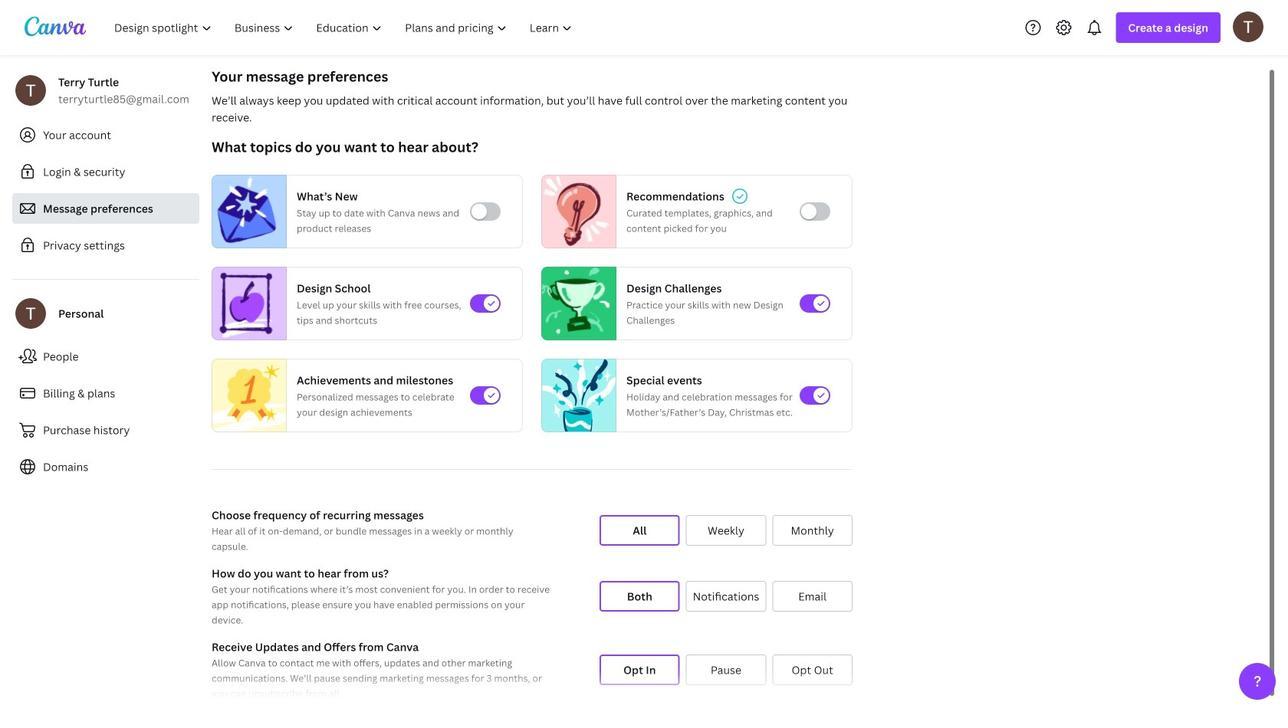 Task type: locate. For each thing, give the bounding box(es) containing it.
None button
[[600, 516, 680, 546], [686, 516, 767, 546], [773, 516, 853, 546], [600, 582, 680, 612], [686, 582, 767, 612], [773, 582, 853, 612], [600, 655, 680, 686], [686, 655, 767, 686], [773, 655, 853, 686], [600, 516, 680, 546], [686, 516, 767, 546], [773, 516, 853, 546], [600, 582, 680, 612], [686, 582, 767, 612], [773, 582, 853, 612], [600, 655, 680, 686], [686, 655, 767, 686], [773, 655, 853, 686]]

topic image
[[213, 175, 280, 249], [542, 175, 610, 249], [213, 267, 280, 341], [542, 267, 610, 341], [213, 356, 286, 436], [542, 356, 616, 436]]

terry turtle image
[[1234, 11, 1264, 42]]



Task type: describe. For each thing, give the bounding box(es) containing it.
top level navigation element
[[104, 12, 586, 43]]



Task type: vqa. For each thing, say whether or not it's contained in the screenshot.
second For from the left
no



